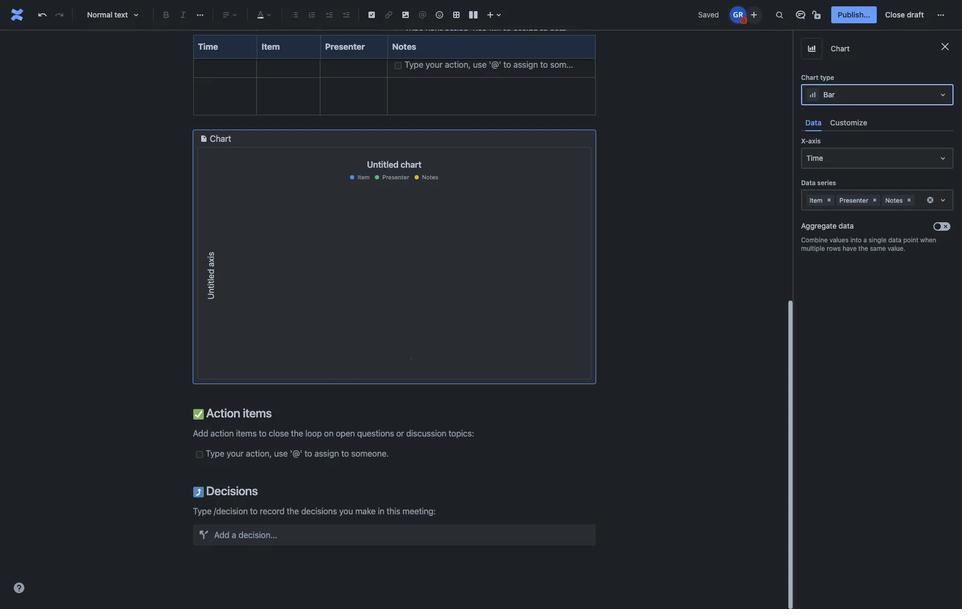 Task type: locate. For each thing, give the bounding box(es) containing it.
action items
[[204, 406, 272, 420]]

data
[[806, 118, 822, 127], [802, 179, 816, 187]]

1 horizontal spatial item
[[358, 174, 370, 181]]

items
[[243, 406, 272, 420]]

1 open image from the top
[[937, 88, 950, 101]]

0 horizontal spatial item
[[261, 42, 280, 51]]

1 vertical spatial chart
[[802, 74, 819, 82]]

2 vertical spatial chart
[[210, 134, 231, 144]]

emoji image
[[433, 8, 446, 21]]

notes
[[392, 42, 416, 51], [422, 174, 439, 181], [886, 196, 903, 204]]

greg robinson image
[[730, 6, 747, 23]]

close image
[[939, 40, 952, 53]]

chart for chart type
[[831, 44, 850, 53]]

clear image down 'series'
[[825, 196, 834, 205]]

0 horizontal spatial data
[[839, 222, 854, 231]]

data inside combine values into a single data point when multiple rows have the same value.
[[889, 236, 902, 244]]

same
[[871, 245, 887, 253]]

0 vertical spatial chart
[[831, 44, 850, 53]]

close
[[886, 10, 906, 19]]

2 horizontal spatial chart
[[831, 44, 850, 53]]

data series element
[[802, 190, 954, 211]]

2 vertical spatial presenter
[[840, 196, 869, 204]]

1 horizontal spatial chart
[[802, 74, 819, 82]]

point
[[904, 236, 919, 244]]

2 vertical spatial notes
[[886, 196, 903, 204]]

2 horizontal spatial presenter
[[840, 196, 869, 204]]

1 vertical spatial notes
[[422, 174, 439, 181]]

time
[[198, 42, 218, 51], [807, 154, 824, 163]]

axis
[[809, 137, 821, 145]]

bar chart image
[[807, 88, 820, 101]]

2 open image from the top
[[937, 152, 950, 165]]

confluence image
[[8, 6, 25, 23], [8, 6, 25, 23]]

0 horizontal spatial notes
[[392, 42, 416, 51]]

1 horizontal spatial time
[[807, 154, 824, 163]]

presenter down untitled chart
[[383, 174, 410, 181]]

2 vertical spatial item
[[810, 196, 823, 204]]

0 vertical spatial data
[[806, 118, 822, 127]]

single
[[869, 236, 887, 244]]

3 open image from the top
[[937, 194, 950, 207]]

time for "x-axis" element
[[807, 154, 824, 163]]

data up axis
[[806, 118, 822, 127]]

notes inside the data series element
[[886, 196, 903, 204]]

find and replace image
[[774, 8, 787, 21]]

undo ⌘z image
[[36, 8, 49, 21]]

publish... button
[[832, 6, 877, 23]]

0 vertical spatial time
[[198, 42, 218, 51]]

presenter down indent tab icon
[[325, 42, 365, 51]]

type
[[821, 74, 835, 82]]

1 horizontal spatial clear image
[[906, 196, 914, 205]]

data
[[839, 222, 854, 231], [889, 236, 902, 244]]

1 clear image from the left
[[825, 196, 834, 205]]

table image
[[450, 8, 463, 21]]

time inside "x-axis" element
[[807, 154, 824, 163]]

:white_check_mark: image
[[193, 409, 204, 420], [193, 409, 204, 420]]

1 vertical spatial presenter
[[383, 174, 410, 181]]

chart
[[401, 160, 422, 170]]

chart
[[831, 44, 850, 53], [802, 74, 819, 82], [210, 134, 231, 144]]

add image, video, or file image
[[400, 8, 412, 21]]

aggregate data
[[802, 222, 854, 231]]

normal text
[[87, 10, 128, 19]]

0 horizontal spatial chart
[[210, 134, 231, 144]]

value.
[[888, 245, 906, 253]]

0 horizontal spatial clear image
[[825, 196, 834, 205]]

0 horizontal spatial presenter
[[325, 42, 365, 51]]

data for data series
[[802, 179, 816, 187]]

clear image
[[927, 196, 935, 205]]

decision image
[[195, 527, 212, 544]]

redo ⌘⇧z image
[[53, 8, 66, 21]]

have
[[843, 245, 857, 253]]

invite to edit image
[[748, 8, 761, 21]]

x-axis
[[802, 137, 821, 145]]

clear image left clear image
[[906, 196, 914, 205]]

aggregate data element
[[802, 219, 931, 234]]

more image
[[935, 8, 948, 21]]

data left 'series'
[[802, 179, 816, 187]]

0 horizontal spatial time
[[198, 42, 218, 51]]

clear image
[[871, 196, 880, 205]]

2 vertical spatial open image
[[937, 194, 950, 207]]

text
[[114, 10, 128, 19]]

bold ⌘b image
[[160, 8, 173, 21]]

2 horizontal spatial item
[[810, 196, 823, 204]]

chart inside main content area, start typing to enter text. text box
[[210, 134, 231, 144]]

data series
[[802, 179, 837, 187]]

2 clear image from the left
[[906, 196, 914, 205]]

Chart type text field
[[807, 90, 809, 100]]

1 horizontal spatial notes
[[422, 174, 439, 181]]

time inside main content area, start typing to enter text. text box
[[198, 42, 218, 51]]

data inside tab list
[[806, 118, 822, 127]]

0 vertical spatial open image
[[937, 88, 950, 101]]

normal text button
[[77, 3, 149, 26]]

clear image for item
[[825, 196, 834, 205]]

time down axis
[[807, 154, 824, 163]]

chart for untitled chart
[[210, 134, 231, 144]]

1 vertical spatial time
[[807, 154, 824, 163]]

action item image
[[366, 8, 378, 21]]

clear image
[[825, 196, 834, 205], [906, 196, 914, 205]]

data up values
[[839, 222, 854, 231]]

item
[[261, 42, 280, 51], [358, 174, 370, 181], [810, 196, 823, 204]]

decisions
[[204, 484, 258, 499]]

1 vertical spatial open image
[[937, 152, 950, 165]]

1 vertical spatial data
[[889, 236, 902, 244]]

presenter left clear image
[[840, 196, 869, 204]]

series
[[818, 179, 837, 187]]

open image inside "x-axis" element
[[937, 152, 950, 165]]

1 vertical spatial data
[[802, 179, 816, 187]]

:arrow_heading_up: image
[[193, 488, 204, 498], [193, 488, 204, 498]]

tab list
[[802, 114, 954, 132]]

data up value.
[[889, 236, 902, 244]]

rows
[[827, 245, 841, 253]]

presenter
[[325, 42, 365, 51], [383, 174, 410, 181], [840, 196, 869, 204]]

time down more formatting image
[[198, 42, 218, 51]]

open image
[[937, 88, 950, 101], [937, 152, 950, 165], [937, 194, 950, 207]]

1 horizontal spatial data
[[889, 236, 902, 244]]

open image for axis
[[937, 152, 950, 165]]

2 horizontal spatial notes
[[886, 196, 903, 204]]

indent tab image
[[340, 8, 352, 21]]

saved
[[699, 10, 720, 19]]

more formatting image
[[194, 8, 207, 21]]

combine values into a single data point when multiple rows have the same value.
[[802, 236, 937, 253]]



Task type: vqa. For each thing, say whether or not it's contained in the screenshot.
rightmost image
no



Task type: describe. For each thing, give the bounding box(es) containing it.
aggregate
[[802, 222, 837, 231]]

0 vertical spatial item
[[261, 42, 280, 51]]

chart image
[[806, 42, 819, 55]]

0 vertical spatial notes
[[392, 42, 416, 51]]

draft
[[908, 10, 925, 19]]

multiple
[[802, 245, 826, 253]]

x-axis element
[[802, 148, 954, 169]]

italic ⌘i image
[[177, 8, 190, 21]]

1 horizontal spatial presenter
[[383, 174, 410, 181]]

Main content area, start typing to enter text. text field
[[187, 0, 602, 546]]

untitled chart
[[367, 160, 422, 170]]

chart type
[[802, 74, 835, 82]]

a
[[864, 236, 868, 244]]

combine
[[802, 236, 828, 244]]

close draft
[[886, 10, 925, 19]]

chart type element
[[802, 84, 954, 105]]

item inside the data series element
[[810, 196, 823, 204]]

when
[[921, 236, 937, 244]]

bullet list ⌘⇧8 image
[[289, 8, 301, 21]]

data for data
[[806, 118, 822, 127]]

X-axis text field
[[807, 153, 809, 164]]

numbered list ⌘⇧7 image
[[306, 8, 318, 21]]

open image inside the data series element
[[937, 194, 950, 207]]

1 vertical spatial item
[[358, 174, 370, 181]]

clear image for notes
[[906, 196, 914, 205]]

values
[[830, 236, 849, 244]]

0 vertical spatial data
[[839, 222, 854, 231]]

x-
[[802, 137, 809, 145]]

normal
[[87, 10, 113, 19]]

mention image
[[416, 8, 429, 21]]

chart image
[[197, 133, 210, 145]]

layouts image
[[467, 8, 480, 21]]

open image for type
[[937, 88, 950, 101]]

comment icon image
[[795, 8, 808, 21]]

action
[[206, 406, 240, 420]]

untitled
[[367, 160, 399, 170]]

xychart image
[[198, 184, 591, 369]]

customize
[[831, 118, 868, 127]]

time for main content area, start typing to enter text. text box
[[198, 42, 218, 51]]

bar
[[824, 90, 836, 99]]

the
[[859, 245, 869, 253]]

outdent ⇧tab image
[[323, 8, 335, 21]]

no restrictions image
[[812, 8, 825, 21]]

close draft button
[[880, 6, 931, 23]]

0 vertical spatial presenter
[[325, 42, 365, 51]]

publish...
[[838, 10, 871, 19]]

link image
[[383, 8, 395, 21]]

tab list containing data
[[802, 114, 954, 132]]

help image
[[13, 582, 25, 595]]

into
[[851, 236, 862, 244]]

presenter inside the data series element
[[840, 196, 869, 204]]



